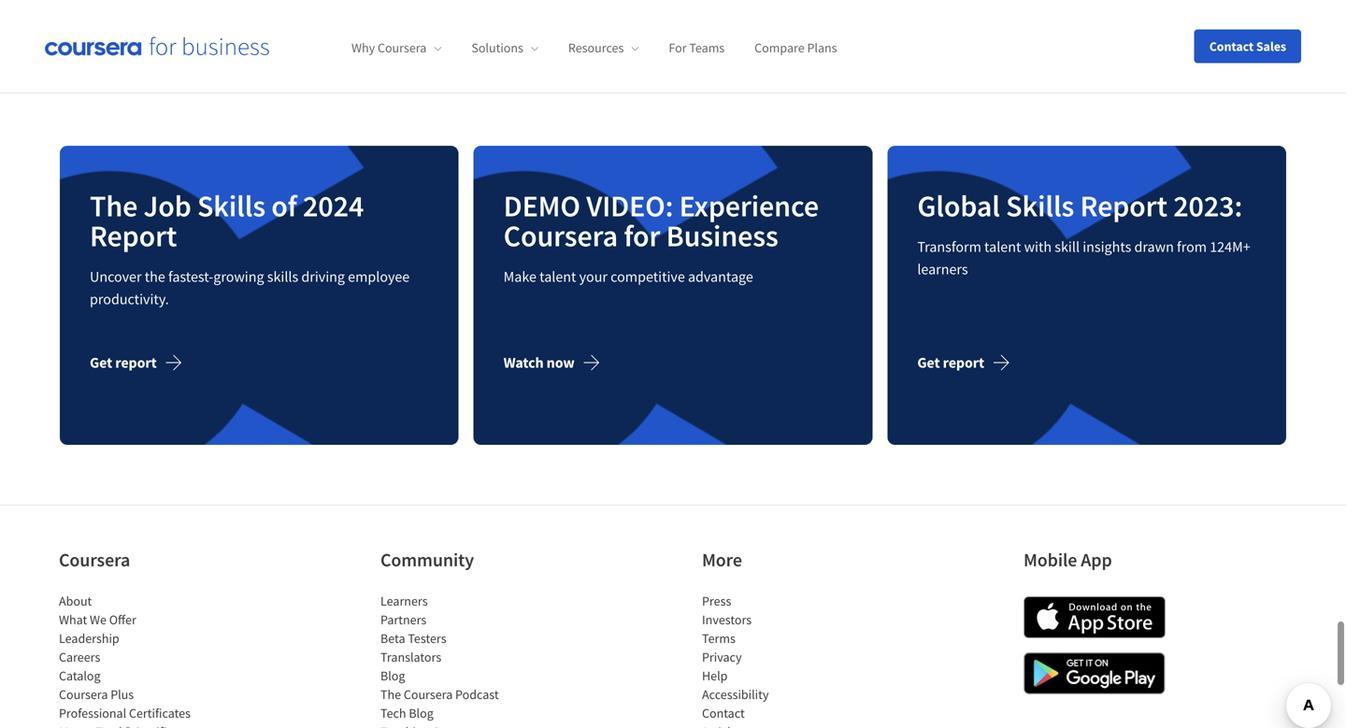 Task type: locate. For each thing, give the bounding box(es) containing it.
coursera inside learners partners beta testers translators blog the coursera podcast tech blog
[[404, 687, 453, 703]]

leadership link
[[59, 630, 119, 647]]

2 horizontal spatial list
[[702, 592, 861, 728]]

1 horizontal spatial get
[[918, 354, 940, 372]]

translators
[[381, 649, 442, 666]]

report inside the job skills of 2024 report
[[90, 217, 177, 255]]

1 horizontal spatial list
[[381, 592, 540, 728]]

your
[[579, 268, 608, 286]]

contact
[[1210, 38, 1254, 55], [702, 705, 745, 722]]

0 horizontal spatial skills
[[197, 187, 266, 225]]

coursera for business image
[[45, 37, 269, 56]]

advantage
[[688, 268, 753, 286]]

report up insights
[[1081, 187, 1168, 225]]

skills left of
[[197, 187, 266, 225]]

1 get report from the left
[[90, 354, 157, 372]]

app
[[1081, 549, 1112, 572]]

the down blog link
[[381, 687, 401, 703]]

about link
[[59, 593, 92, 610]]

get for the job skills of 2024 report
[[90, 354, 112, 372]]

coursera up about link
[[59, 549, 130, 572]]

list for more
[[702, 592, 861, 728]]

talent for global
[[985, 238, 1021, 256]]

0 horizontal spatial contact
[[702, 705, 745, 722]]

blog down the coursera podcast link
[[409, 705, 434, 722]]

blog down "translators" link
[[381, 668, 405, 685]]

list containing learners
[[381, 592, 540, 728]]

coursera plus link
[[59, 687, 134, 703]]

1 list from the left
[[59, 592, 218, 728]]

1 vertical spatial the
[[381, 687, 401, 703]]

talent
[[985, 238, 1021, 256], [540, 268, 576, 286]]

report for the job skills of 2024 report
[[115, 354, 157, 372]]

list item for community
[[381, 723, 540, 728]]

0 horizontal spatial the
[[90, 187, 138, 225]]

0 horizontal spatial get
[[90, 354, 112, 372]]

contact inside press investors terms privacy help accessibility contact
[[702, 705, 745, 722]]

press investors terms privacy help accessibility contact
[[702, 593, 769, 722]]

1 horizontal spatial report
[[943, 354, 985, 372]]

business
[[666, 217, 779, 255]]

careers
[[59, 649, 100, 666]]

press link
[[702, 593, 732, 610]]

list for coursera
[[59, 592, 218, 728]]

1 horizontal spatial get report
[[918, 354, 985, 372]]

transform talent with skill insights drawn from 124m+ learners
[[918, 238, 1251, 279]]

skills
[[197, 187, 266, 225], [1006, 187, 1075, 225]]

1 list item from the left
[[59, 723, 218, 728]]

skills
[[267, 268, 298, 286]]

tech blog link
[[381, 705, 434, 722]]

0 vertical spatial talent
[[985, 238, 1021, 256]]

coursera down catalog
[[59, 687, 108, 703]]

the inside the job skills of 2024 report
[[90, 187, 138, 225]]

plans
[[807, 39, 837, 56]]

catalog link
[[59, 668, 101, 685]]

list containing press
[[702, 592, 861, 728]]

1 horizontal spatial skills
[[1006, 187, 1075, 225]]

2 horizontal spatial list item
[[702, 723, 861, 728]]

growing
[[213, 268, 264, 286]]

professional
[[59, 705, 126, 722]]

3 list item from the left
[[702, 723, 861, 728]]

0 horizontal spatial talent
[[540, 268, 576, 286]]

get for global skills report 2023:
[[918, 354, 940, 372]]

0 vertical spatial the
[[90, 187, 138, 225]]

demo video: experience coursera for business
[[504, 187, 819, 255]]

coursera
[[378, 39, 427, 56], [504, 217, 618, 255], [59, 549, 130, 572], [59, 687, 108, 703], [404, 687, 453, 703]]

the
[[90, 187, 138, 225], [381, 687, 401, 703]]

uncover
[[90, 268, 142, 286]]

contact link
[[702, 705, 745, 722]]

translators link
[[381, 649, 442, 666]]

the coursera podcast link
[[381, 687, 499, 703]]

talent left with
[[985, 238, 1021, 256]]

uncover the fastest-growing skills driving employee productivity.
[[90, 268, 410, 309]]

get report
[[90, 354, 157, 372], [918, 354, 985, 372]]

accessibility
[[702, 687, 769, 703]]

1 skills from the left
[[197, 187, 266, 225]]

2 list from the left
[[381, 592, 540, 728]]

compare
[[755, 39, 805, 56]]

get
[[90, 354, 112, 372], [918, 354, 940, 372]]

contact down the accessibility
[[702, 705, 745, 722]]

offer
[[109, 612, 136, 629]]

2 get from the left
[[918, 354, 940, 372]]

2024
[[303, 187, 364, 225]]

investors
[[702, 612, 752, 629]]

contact inside contact sales button
[[1210, 38, 1254, 55]]

1 horizontal spatial blog
[[409, 705, 434, 722]]

0 horizontal spatial list
[[59, 592, 218, 728]]

2 get report button from the left
[[918, 341, 1026, 385]]

global
[[918, 187, 1000, 225]]

for
[[624, 217, 661, 255]]

1 horizontal spatial talent
[[985, 238, 1021, 256]]

demo
[[504, 187, 581, 225]]

1 vertical spatial contact
[[702, 705, 745, 722]]

list item for coursera
[[59, 723, 218, 728]]

list item down podcast
[[381, 723, 540, 728]]

talent inside transform talent with skill insights drawn from 124m+ learners
[[985, 238, 1021, 256]]

contact left the sales
[[1210, 38, 1254, 55]]

certificates
[[129, 705, 191, 722]]

1 horizontal spatial the
[[381, 687, 401, 703]]

list item for more
[[702, 723, 861, 728]]

careers link
[[59, 649, 100, 666]]

with
[[1024, 238, 1052, 256]]

investors link
[[702, 612, 752, 629]]

the left the job
[[90, 187, 138, 225]]

1 horizontal spatial report
[[1081, 187, 1168, 225]]

learners
[[918, 260, 968, 279]]

0 horizontal spatial get report
[[90, 354, 157, 372]]

contact sales button
[[1195, 29, 1302, 63]]

watch
[[504, 354, 544, 372]]

get report button for the job skills of 2024 report
[[90, 341, 198, 385]]

make talent your competitive advantage
[[504, 268, 753, 286]]

mobile app
[[1024, 549, 1112, 572]]

0 horizontal spatial list item
[[59, 723, 218, 728]]

we
[[90, 612, 107, 629]]

0 horizontal spatial report
[[115, 354, 157, 372]]

report up uncover
[[90, 217, 177, 255]]

2 get report from the left
[[918, 354, 985, 372]]

why coursera
[[352, 39, 427, 56]]

3 list from the left
[[702, 592, 861, 728]]

0 horizontal spatial report
[[90, 217, 177, 255]]

1 report from the left
[[115, 354, 157, 372]]

list item down professional certificates link on the bottom of the page
[[59, 723, 218, 728]]

1 vertical spatial talent
[[540, 268, 576, 286]]

1 horizontal spatial get report button
[[918, 341, 1026, 385]]

report
[[115, 354, 157, 372], [943, 354, 985, 372]]

list item down accessibility link
[[702, 723, 861, 728]]

0 horizontal spatial blog
[[381, 668, 405, 685]]

1 horizontal spatial contact
[[1210, 38, 1254, 55]]

coursera up the your
[[504, 217, 618, 255]]

1 get from the left
[[90, 354, 112, 372]]

1 get report button from the left
[[90, 341, 198, 385]]

download on the app store image
[[1024, 597, 1166, 639]]

0 vertical spatial contact
[[1210, 38, 1254, 55]]

video:
[[586, 187, 674, 225]]

0 horizontal spatial get report button
[[90, 341, 198, 385]]

2 list item from the left
[[381, 723, 540, 728]]

report
[[1081, 187, 1168, 225], [90, 217, 177, 255]]

now
[[547, 354, 575, 372]]

list item
[[59, 723, 218, 728], [381, 723, 540, 728], [702, 723, 861, 728]]

get report button for global skills report 2023:
[[918, 341, 1026, 385]]

about
[[59, 593, 92, 610]]

talent left the your
[[540, 268, 576, 286]]

list containing about
[[59, 592, 218, 728]]

list
[[59, 592, 218, 728], [381, 592, 540, 728], [702, 592, 861, 728]]

2 report from the left
[[943, 354, 985, 372]]

skills up with
[[1006, 187, 1075, 225]]

blog
[[381, 668, 405, 685], [409, 705, 434, 722]]

coursera up tech blog link
[[404, 687, 453, 703]]

catalog
[[59, 668, 101, 685]]

1 horizontal spatial list item
[[381, 723, 540, 728]]



Task type: describe. For each thing, give the bounding box(es) containing it.
plus
[[111, 687, 134, 703]]

blog link
[[381, 668, 405, 685]]

driving
[[301, 268, 345, 286]]

contact sales
[[1210, 38, 1287, 55]]

learners link
[[381, 593, 428, 610]]

compare plans
[[755, 39, 837, 56]]

podcast
[[455, 687, 499, 703]]

get report for global skills report 2023:
[[918, 354, 985, 372]]

mobile
[[1024, 549, 1078, 572]]

get it on google play image
[[1024, 653, 1166, 695]]

resources
[[568, 39, 624, 56]]

drawn
[[1135, 238, 1174, 256]]

fastest-
[[168, 268, 213, 286]]

beta testers link
[[381, 630, 447, 647]]

coursera inside demo video: experience coursera for business
[[504, 217, 618, 255]]

job
[[144, 187, 191, 225]]

watch now
[[504, 354, 575, 372]]

terms
[[702, 630, 736, 647]]

compare plans link
[[755, 39, 837, 56]]

global skills report 2023:
[[918, 187, 1243, 225]]

learners
[[381, 593, 428, 610]]

tech
[[381, 705, 406, 722]]

help
[[702, 668, 728, 685]]

leadership
[[59, 630, 119, 647]]

employee
[[348, 268, 410, 286]]

why coursera link
[[352, 39, 442, 56]]

competitive
[[611, 268, 685, 286]]

the inside learners partners beta testers translators blog the coursera podcast tech blog
[[381, 687, 401, 703]]

community
[[381, 549, 474, 572]]

make
[[504, 268, 537, 286]]

of
[[271, 187, 297, 225]]

help link
[[702, 668, 728, 685]]

coursera inside about what we offer leadership careers catalog coursera plus professional certificates
[[59, 687, 108, 703]]

report for global skills report 2023:
[[943, 354, 985, 372]]

testers
[[408, 630, 447, 647]]

get report for the job skills of 2024 report
[[90, 354, 157, 372]]

the job skills of 2024 report
[[90, 187, 364, 255]]

124m+
[[1210, 238, 1251, 256]]

from
[[1177, 238, 1207, 256]]

what
[[59, 612, 87, 629]]

terms link
[[702, 630, 736, 647]]

skill
[[1055, 238, 1080, 256]]

about what we offer leadership careers catalog coursera plus professional certificates
[[59, 593, 191, 722]]

list for community
[[381, 592, 540, 728]]

for teams
[[669, 39, 725, 56]]

productivity.
[[90, 290, 169, 309]]

what we offer link
[[59, 612, 136, 629]]

privacy link
[[702, 649, 742, 666]]

professional certificates link
[[59, 705, 191, 722]]

insights
[[1083, 238, 1132, 256]]

transform
[[918, 238, 982, 256]]

privacy
[[702, 649, 742, 666]]

more
[[702, 549, 742, 572]]

0 vertical spatial blog
[[381, 668, 405, 685]]

2023:
[[1174, 187, 1243, 225]]

experience
[[679, 187, 819, 225]]

talent for demo
[[540, 268, 576, 286]]

learners partners beta testers translators blog the coursera podcast tech blog
[[381, 593, 499, 722]]

watch now button
[[504, 341, 616, 385]]

solutions link
[[472, 39, 539, 56]]

sales
[[1257, 38, 1287, 55]]

why
[[352, 39, 375, 56]]

teams
[[689, 39, 725, 56]]

2 skills from the left
[[1006, 187, 1075, 225]]

coursera right why
[[378, 39, 427, 56]]

solutions
[[472, 39, 524, 56]]

for
[[669, 39, 687, 56]]

1 vertical spatial blog
[[409, 705, 434, 722]]

the
[[145, 268, 165, 286]]

resources link
[[568, 39, 639, 56]]

partners link
[[381, 612, 427, 629]]

accessibility link
[[702, 687, 769, 703]]

partners
[[381, 612, 427, 629]]

for teams link
[[669, 39, 725, 56]]

skills inside the job skills of 2024 report
[[197, 187, 266, 225]]



Task type: vqa. For each thing, say whether or not it's contained in the screenshot.


